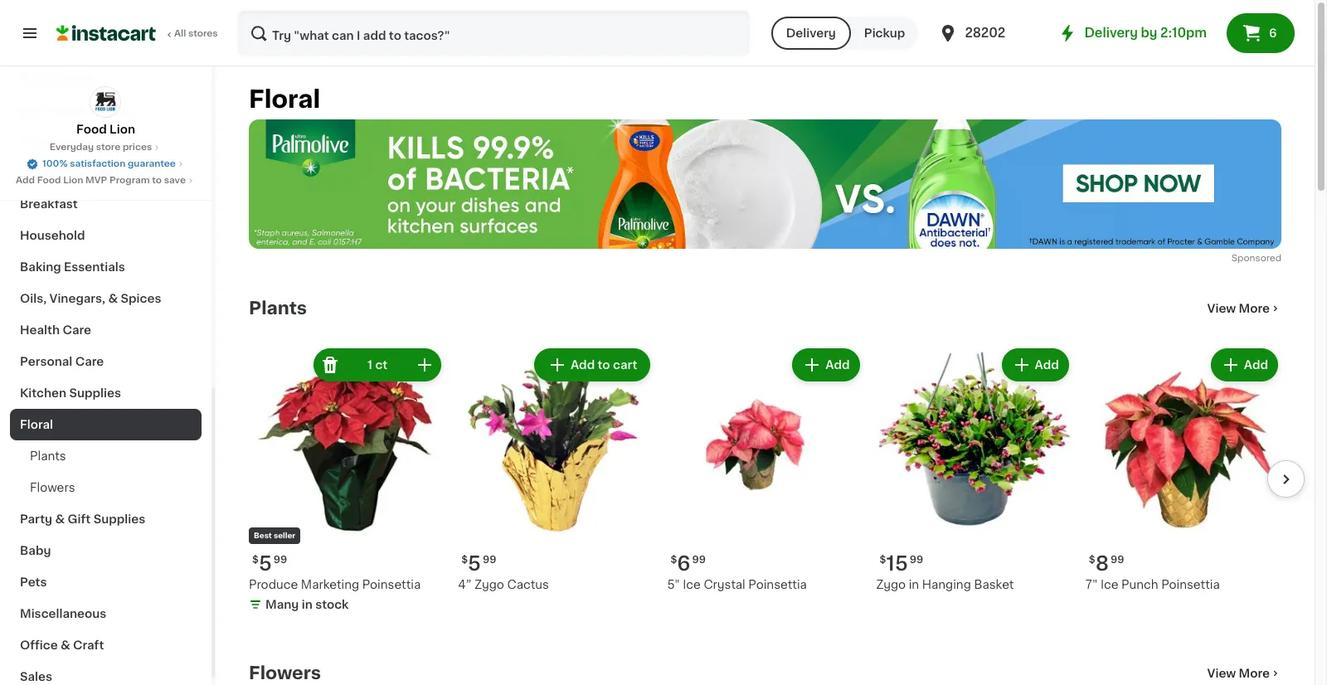 Task type: describe. For each thing, give the bounding box(es) containing it.
& inside oils, vinegars, & spices link
[[108, 293, 118, 305]]

health care link
[[10, 315, 202, 346]]

cactus
[[507, 579, 549, 591]]

instacart logo image
[[56, 23, 156, 43]]

canned goods & soups
[[20, 167, 163, 178]]

office & craft
[[20, 640, 104, 651]]

15
[[887, 554, 909, 573]]

kitchen supplies link
[[10, 378, 202, 409]]

guarantee
[[128, 159, 176, 168]]

sales
[[20, 671, 52, 683]]

everyday
[[50, 143, 94, 152]]

1 poinsettia from the left
[[362, 579, 421, 591]]

service type group
[[772, 17, 919, 50]]

marketing
[[301, 579, 359, 591]]

satisfaction
[[70, 159, 126, 168]]

0 vertical spatial lion
[[110, 124, 135, 135]]

28202
[[965, 27, 1006, 39]]

baby link
[[10, 535, 202, 567]]

2 zygo from the left
[[877, 579, 906, 591]]

plants inside "link"
[[30, 451, 66, 462]]

pickup button
[[851, 17, 919, 50]]

best
[[254, 532, 272, 539]]

6 inside button
[[1270, 27, 1278, 39]]

condiments & sauces link
[[10, 125, 202, 157]]

100% satisfaction guarantee button
[[26, 154, 186, 171]]

soups
[[125, 167, 163, 178]]

kitchen supplies
[[20, 388, 121, 399]]

baking essentials
[[20, 261, 125, 273]]

$ 15 99
[[880, 554, 924, 573]]

8
[[1096, 554, 1110, 573]]

save
[[164, 176, 186, 185]]

basket
[[975, 579, 1014, 591]]

office & craft link
[[10, 630, 202, 661]]

1 horizontal spatial floral
[[249, 87, 320, 111]]

0 horizontal spatial plants link
[[10, 441, 202, 472]]

all stores link
[[56, 10, 219, 56]]

$ 8 99
[[1089, 554, 1125, 573]]

baking essentials link
[[10, 251, 202, 283]]

zygo in hanging basket
[[877, 579, 1014, 591]]

Search field
[[239, 12, 748, 55]]

6 inside product group
[[677, 554, 691, 573]]

delivery by 2:10pm
[[1085, 27, 1207, 39]]

99 for 4"
[[483, 555, 497, 565]]

0 vertical spatial food
[[76, 124, 107, 135]]

add inside button
[[571, 359, 595, 371]]

hanging
[[923, 579, 972, 591]]

view more for flowers
[[1208, 668, 1271, 679]]

prices
[[123, 143, 152, 152]]

everyday store prices
[[50, 143, 152, 152]]

5" ice crystal poinsettia
[[668, 579, 807, 591]]

many
[[266, 599, 299, 611]]

to inside add to cart button
[[598, 359, 610, 371]]

add for 15
[[1035, 359, 1060, 371]]

$ for 7"
[[1089, 555, 1096, 565]]

supplies inside "link"
[[69, 388, 121, 399]]

personal
[[20, 356, 72, 368]]

add for 6
[[826, 359, 850, 371]]

0 vertical spatial flowers link
[[10, 472, 202, 504]]

0 horizontal spatial lion
[[63, 176, 83, 185]]

4" zygo cactus
[[458, 579, 549, 591]]

2 product group from the left
[[458, 345, 654, 593]]

household link
[[10, 220, 202, 251]]

oils,
[[20, 293, 47, 305]]

& inside the "canned goods & soups" link
[[112, 167, 122, 178]]

28202 button
[[939, 10, 1038, 56]]

kitchen
[[20, 388, 66, 399]]

0 horizontal spatial food
[[37, 176, 61, 185]]

canned goods & soups link
[[10, 157, 202, 188]]

condiments
[[20, 135, 94, 147]]

crystal
[[704, 579, 746, 591]]

vinegars,
[[49, 293, 105, 305]]

all stores
[[174, 29, 218, 38]]

essentials
[[64, 261, 125, 273]]

by
[[1141, 27, 1158, 39]]

pets link
[[10, 567, 202, 598]]

food lion
[[76, 124, 135, 135]]

breakfast
[[20, 198, 78, 210]]

stores
[[188, 29, 218, 38]]

delivery for delivery
[[786, 27, 836, 39]]

99 for 7"
[[1111, 555, 1125, 565]]

more for flowers
[[1239, 668, 1271, 679]]

add to cart
[[571, 359, 638, 371]]

beer & cider link
[[10, 62, 202, 94]]

produce marketing poinsettia
[[249, 579, 421, 591]]

goods for dry
[[45, 104, 84, 115]]

1 horizontal spatial flowers link
[[249, 664, 321, 684]]

ice for 6
[[683, 579, 701, 591]]

many in stock
[[266, 599, 349, 611]]

5"
[[668, 579, 680, 591]]

craft
[[73, 640, 104, 651]]

program
[[110, 176, 150, 185]]

beer & cider
[[20, 72, 96, 84]]

99 for 5"
[[693, 555, 706, 565]]

$ for 5"
[[671, 555, 677, 565]]

view for flowers
[[1208, 668, 1237, 679]]

mvp
[[86, 176, 107, 185]]

sales link
[[10, 661, 202, 685]]

ct
[[376, 359, 388, 371]]

pasta
[[100, 104, 133, 115]]

in for zygo
[[909, 579, 920, 591]]

add button for 6
[[794, 350, 859, 380]]

7" ice punch poinsettia
[[1086, 579, 1221, 591]]

0 vertical spatial plants
[[249, 299, 307, 317]]

baby
[[20, 545, 51, 557]]

baking
[[20, 261, 61, 273]]

$ for produce
[[252, 555, 259, 565]]

produce
[[249, 579, 298, 591]]

goods for canned
[[70, 167, 110, 178]]

$ 5 99 for 4"
[[462, 554, 497, 573]]

1 ct
[[368, 359, 388, 371]]

poinsettia for 6
[[749, 579, 807, 591]]



Task type: vqa. For each thing, say whether or not it's contained in the screenshot.
Food Lion Link
yes



Task type: locate. For each thing, give the bounding box(es) containing it.
delivery for delivery by 2:10pm
[[1085, 27, 1138, 39]]

1 vertical spatial goods
[[70, 167, 110, 178]]

spices
[[121, 293, 161, 305]]

2 view more from the top
[[1208, 668, 1271, 679]]

delivery left the by
[[1085, 27, 1138, 39]]

supplies up floral link
[[69, 388, 121, 399]]

view
[[1208, 303, 1237, 314], [1208, 668, 1237, 679]]

99 inside $ 15 99
[[910, 555, 924, 565]]

view more for plants
[[1208, 303, 1271, 314]]

1 vertical spatial 6
[[677, 554, 691, 573]]

0 horizontal spatial poinsettia
[[362, 579, 421, 591]]

& inside beer & cider link
[[51, 72, 61, 84]]

& inside dry goods & pasta link
[[87, 104, 97, 115]]

nsored
[[1250, 254, 1282, 263]]

$ 5 99 for produce
[[252, 554, 287, 573]]

1 vertical spatial floral
[[20, 419, 53, 431]]

1 vertical spatial in
[[302, 599, 313, 611]]

0 horizontal spatial flowers
[[30, 482, 75, 494]]

99 inside $ 6 99
[[693, 555, 706, 565]]

1 view more link from the top
[[1208, 300, 1282, 317]]

1 99 from the left
[[274, 555, 287, 565]]

$ 5 99 up produce
[[252, 554, 287, 573]]

3 poinsettia from the left
[[1162, 579, 1221, 591]]

0 horizontal spatial zygo
[[475, 579, 504, 591]]

food lion logo image
[[90, 86, 122, 118]]

3 $ from the left
[[671, 555, 677, 565]]

0 horizontal spatial plants
[[30, 451, 66, 462]]

$
[[252, 555, 259, 565], [462, 555, 468, 565], [671, 555, 677, 565], [880, 555, 887, 565], [1089, 555, 1096, 565]]

delivery button
[[772, 17, 851, 50]]

4"
[[458, 579, 472, 591]]

personal care
[[20, 356, 104, 368]]

flowers link up the party & gift supplies
[[10, 472, 202, 504]]

pets
[[20, 577, 47, 588]]

oils, vinegars, & spices link
[[10, 283, 202, 315]]

1 vertical spatial to
[[598, 359, 610, 371]]

0 horizontal spatial $ 5 99
[[252, 554, 287, 573]]

ice right 5"
[[683, 579, 701, 591]]

0 vertical spatial view
[[1208, 303, 1237, 314]]

poinsettia right marketing
[[362, 579, 421, 591]]

care up kitchen supplies "link"
[[75, 356, 104, 368]]

99 for produce
[[274, 555, 287, 565]]

office
[[20, 640, 58, 651]]

zygo down 15
[[877, 579, 906, 591]]

1 horizontal spatial plants link
[[249, 298, 307, 318]]

0 vertical spatial flowers
[[30, 482, 75, 494]]

1 vertical spatial more
[[1239, 668, 1271, 679]]

item carousel region
[[249, 338, 1305, 637]]

4 $ from the left
[[880, 555, 887, 565]]

2 more from the top
[[1239, 668, 1271, 679]]

gift
[[68, 514, 91, 525]]

1 vertical spatial plants link
[[10, 441, 202, 472]]

dry goods & pasta
[[20, 104, 133, 115]]

2 ice from the left
[[1101, 579, 1119, 591]]

99 for zygo
[[910, 555, 924, 565]]

breakfast link
[[10, 188, 202, 220]]

1 horizontal spatial $ 5 99
[[462, 554, 497, 573]]

1 horizontal spatial add button
[[1004, 350, 1068, 380]]

1 vertical spatial supplies
[[94, 514, 145, 525]]

& inside the condiments & sauces link
[[97, 135, 106, 147]]

99 down the seller
[[274, 555, 287, 565]]

1 horizontal spatial to
[[598, 359, 610, 371]]

store
[[96, 143, 121, 152]]

5 for produce
[[259, 554, 272, 573]]

& inside office & craft link
[[61, 640, 70, 651]]

0 vertical spatial supplies
[[69, 388, 121, 399]]

0 vertical spatial view more
[[1208, 303, 1271, 314]]

0 vertical spatial to
[[152, 176, 162, 185]]

view for plants
[[1208, 303, 1237, 314]]

1 horizontal spatial delivery
[[1085, 27, 1138, 39]]

$ inside $ 6 99
[[671, 555, 677, 565]]

100% satisfaction guarantee
[[42, 159, 176, 168]]

in left stock
[[302, 599, 313, 611]]

99
[[274, 555, 287, 565], [483, 555, 497, 565], [693, 555, 706, 565], [910, 555, 924, 565], [1111, 555, 1125, 565]]

99 up "crystal"
[[693, 555, 706, 565]]

delivery by 2:10pm link
[[1058, 23, 1207, 43]]

health
[[20, 324, 60, 336]]

1 horizontal spatial flowers
[[249, 664, 321, 682]]

view more
[[1208, 303, 1271, 314], [1208, 668, 1271, 679]]

pickup
[[865, 27, 906, 39]]

add button
[[794, 350, 859, 380], [1004, 350, 1068, 380], [1213, 350, 1277, 380]]

miscellaneous link
[[10, 598, 202, 630]]

1 horizontal spatial zygo
[[877, 579, 906, 591]]

to inside add food lion mvp program to save link
[[152, 176, 162, 185]]

1 view from the top
[[1208, 303, 1237, 314]]

1 vertical spatial plants
[[30, 451, 66, 462]]

household
[[20, 230, 85, 241]]

canned
[[20, 167, 67, 178]]

2 horizontal spatial add button
[[1213, 350, 1277, 380]]

$ inside $ 15 99
[[880, 555, 887, 565]]

flowers link
[[10, 472, 202, 504], [249, 664, 321, 684]]

0 vertical spatial view more link
[[1208, 300, 1282, 317]]

0 vertical spatial goods
[[45, 104, 84, 115]]

99 up 4" zygo cactus
[[483, 555, 497, 565]]

1 horizontal spatial in
[[909, 579, 920, 591]]

• sponsored: ultra palmolive® antibacterial kills 99% of bacteria* on your dishes and kitchen surfaces vs. dawn® antibacterial does not**. *staph aureus, salmonella enterica, and e. coli 0157:h7 **dawn is a registered trademark of procter & gamble company. image
[[249, 120, 1282, 249]]

$ 5 99 up 4"
[[462, 554, 497, 573]]

2 $ from the left
[[462, 555, 468, 565]]

1 add button from the left
[[794, 350, 859, 380]]

spo
[[1232, 254, 1250, 263]]

6 button
[[1227, 13, 1295, 53]]

0 horizontal spatial floral
[[20, 419, 53, 431]]

floral link
[[10, 409, 202, 441]]

poinsettia
[[362, 579, 421, 591], [749, 579, 807, 591], [1162, 579, 1221, 591]]

5 $ from the left
[[1089, 555, 1096, 565]]

flowers
[[30, 482, 75, 494], [249, 664, 321, 682]]

1 horizontal spatial poinsettia
[[749, 579, 807, 591]]

5 for 4"
[[468, 554, 481, 573]]

ice for 8
[[1101, 579, 1119, 591]]

2 99 from the left
[[483, 555, 497, 565]]

product group containing 6
[[668, 345, 864, 593]]

None search field
[[237, 10, 750, 56]]

1 5 from the left
[[259, 554, 272, 573]]

add food lion mvp program to save
[[16, 176, 186, 185]]

0 horizontal spatial add button
[[794, 350, 859, 380]]

to left cart
[[598, 359, 610, 371]]

to down guarantee
[[152, 176, 162, 185]]

1 more from the top
[[1239, 303, 1271, 314]]

0 horizontal spatial to
[[152, 176, 162, 185]]

1 product group from the left
[[249, 345, 445, 616]]

add food lion mvp program to save link
[[16, 174, 196, 188]]

1 vertical spatial lion
[[63, 176, 83, 185]]

oils, vinegars, & spices
[[20, 293, 161, 305]]

1 $ 5 99 from the left
[[252, 554, 287, 573]]

flowers link down many
[[249, 664, 321, 684]]

delivery inside button
[[786, 27, 836, 39]]

food up everyday store prices
[[76, 124, 107, 135]]

party
[[20, 514, 52, 525]]

$ up 7"
[[1089, 555, 1096, 565]]

plants
[[249, 299, 307, 317], [30, 451, 66, 462]]

all
[[174, 29, 186, 38]]

1 vertical spatial flowers
[[249, 664, 321, 682]]

2 $ 5 99 from the left
[[462, 554, 497, 573]]

0 vertical spatial in
[[909, 579, 920, 591]]

100%
[[42, 159, 68, 168]]

punch
[[1122, 579, 1159, 591]]

99 right 15
[[910, 555, 924, 565]]

view more link for plants
[[1208, 300, 1282, 317]]

dry
[[20, 104, 42, 115]]

flowers up the party
[[30, 482, 75, 494]]

1 horizontal spatial 6
[[1270, 27, 1278, 39]]

4 product group from the left
[[877, 345, 1073, 593]]

personal care link
[[10, 346, 202, 378]]

zygo right 4"
[[475, 579, 504, 591]]

3 product group from the left
[[668, 345, 864, 593]]

$ up 5"
[[671, 555, 677, 565]]

0 horizontal spatial in
[[302, 599, 313, 611]]

&
[[51, 72, 61, 84], [87, 104, 97, 115], [97, 135, 106, 147], [112, 167, 122, 178], [108, 293, 118, 305], [55, 514, 65, 525], [61, 640, 70, 651]]

5 product group from the left
[[1086, 345, 1282, 593]]

$ up zygo in hanging basket
[[880, 555, 887, 565]]

0 vertical spatial more
[[1239, 303, 1271, 314]]

$ up 4"
[[462, 555, 468, 565]]

1 vertical spatial view
[[1208, 668, 1237, 679]]

everyday store prices link
[[50, 141, 162, 154]]

floral
[[249, 87, 320, 111], [20, 419, 53, 431]]

lion left mvp
[[63, 176, 83, 185]]

add for 8
[[1245, 359, 1269, 371]]

1 view more from the top
[[1208, 303, 1271, 314]]

add button for 15
[[1004, 350, 1068, 380]]

1 vertical spatial view more
[[1208, 668, 1271, 679]]

care for health care
[[63, 324, 91, 336]]

0 horizontal spatial ice
[[683, 579, 701, 591]]

plants link
[[249, 298, 307, 318], [10, 441, 202, 472]]

5 up 4"
[[468, 554, 481, 573]]

$ for zygo
[[880, 555, 887, 565]]

1 vertical spatial flowers link
[[249, 664, 321, 684]]

cart
[[613, 359, 638, 371]]

2:10pm
[[1161, 27, 1207, 39]]

0 horizontal spatial flowers link
[[10, 472, 202, 504]]

party & gift supplies link
[[10, 504, 202, 535]]

1 horizontal spatial lion
[[110, 124, 135, 135]]

2 add button from the left
[[1004, 350, 1068, 380]]

5 up produce
[[259, 554, 272, 573]]

0 horizontal spatial delivery
[[786, 27, 836, 39]]

1 horizontal spatial plants
[[249, 299, 307, 317]]

food down 100%
[[37, 176, 61, 185]]

& inside party & gift supplies link
[[55, 514, 65, 525]]

in down $ 15 99
[[909, 579, 920, 591]]

1 horizontal spatial 5
[[468, 554, 481, 573]]

1 vertical spatial view more link
[[1208, 665, 1282, 682]]

$ 6 99
[[671, 554, 706, 573]]

2 view from the top
[[1208, 668, 1237, 679]]

product group containing 15
[[877, 345, 1073, 593]]

poinsettia right punch
[[1162, 579, 1221, 591]]

$ for 4"
[[462, 555, 468, 565]]

care down vinegars,
[[63, 324, 91, 336]]

in for many
[[302, 599, 313, 611]]

ice right 7"
[[1101, 579, 1119, 591]]

5 99 from the left
[[1111, 555, 1125, 565]]

delivery left pickup
[[786, 27, 836, 39]]

3 99 from the left
[[693, 555, 706, 565]]

0 horizontal spatial 5
[[259, 554, 272, 573]]

0 vertical spatial plants link
[[249, 298, 307, 318]]

1 vertical spatial care
[[75, 356, 104, 368]]

in
[[909, 579, 920, 591], [302, 599, 313, 611]]

3 add button from the left
[[1213, 350, 1277, 380]]

dry goods & pasta link
[[10, 94, 202, 125]]

beer
[[20, 72, 48, 84]]

lion down pasta
[[110, 124, 135, 135]]

poinsettia right "crystal"
[[749, 579, 807, 591]]

1 vertical spatial food
[[37, 176, 61, 185]]

2 5 from the left
[[468, 554, 481, 573]]

99 inside $ 8 99
[[1111, 555, 1125, 565]]

1 zygo from the left
[[475, 579, 504, 591]]

0 vertical spatial 6
[[1270, 27, 1278, 39]]

food
[[76, 124, 107, 135], [37, 176, 61, 185]]

2 view more link from the top
[[1208, 665, 1282, 682]]

increment quantity of produce marketing poinsettia image
[[415, 355, 435, 375]]

4 99 from the left
[[910, 555, 924, 565]]

view more link for flowers
[[1208, 665, 1282, 682]]

poinsettia for 8
[[1162, 579, 1221, 591]]

more for plants
[[1239, 303, 1271, 314]]

7"
[[1086, 579, 1098, 591]]

product group containing 8
[[1086, 345, 1282, 593]]

care for personal care
[[75, 356, 104, 368]]

0 horizontal spatial 6
[[677, 554, 691, 573]]

health care
[[20, 324, 91, 336]]

0 vertical spatial floral
[[249, 87, 320, 111]]

2 horizontal spatial poinsettia
[[1162, 579, 1221, 591]]

remove produce marketing poinsettia image
[[320, 355, 340, 375]]

6
[[1270, 27, 1278, 39], [677, 554, 691, 573]]

add button for 8
[[1213, 350, 1277, 380]]

1 horizontal spatial ice
[[1101, 579, 1119, 591]]

99 right 8
[[1111, 555, 1125, 565]]

$ down best
[[252, 555, 259, 565]]

0 vertical spatial care
[[63, 324, 91, 336]]

supplies up baby link on the left of page
[[94, 514, 145, 525]]

add
[[16, 176, 35, 185], [571, 359, 595, 371], [826, 359, 850, 371], [1035, 359, 1060, 371], [1245, 359, 1269, 371]]

2 poinsettia from the left
[[749, 579, 807, 591]]

ice
[[683, 579, 701, 591], [1101, 579, 1119, 591]]

condiments & sauces
[[20, 135, 153, 147]]

$ 5 99
[[252, 554, 287, 573], [462, 554, 497, 573]]

1 $ from the left
[[252, 555, 259, 565]]

sauces
[[109, 135, 153, 147]]

1 horizontal spatial food
[[76, 124, 107, 135]]

$ inside $ 8 99
[[1089, 555, 1096, 565]]

delivery inside "link"
[[1085, 27, 1138, 39]]

1 ice from the left
[[683, 579, 701, 591]]

flowers down many
[[249, 664, 321, 682]]

cider
[[63, 72, 96, 84]]

product group
[[249, 345, 445, 616], [458, 345, 654, 593], [668, 345, 864, 593], [877, 345, 1073, 593], [1086, 345, 1282, 593]]

zygo
[[475, 579, 504, 591], [877, 579, 906, 591]]



